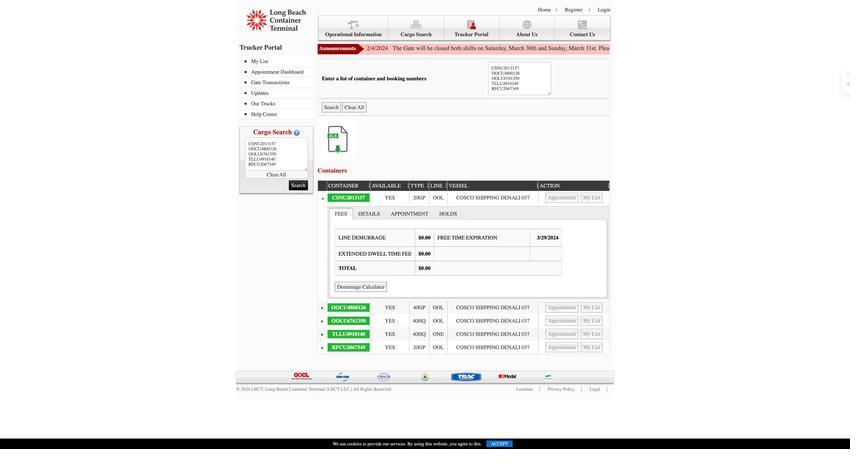 Task type: vqa. For each thing, say whether or not it's contained in the screenshot.
the rightmost "menu bar"
yes



Task type: locate. For each thing, give the bounding box(es) containing it.
cell
[[318, 191, 327, 205], [327, 191, 370, 205], [370, 191, 409, 205], [409, 191, 429, 205], [429, 191, 447, 205], [447, 191, 538, 205], [538, 191, 610, 205], [318, 205, 327, 301], [327, 205, 610, 301], [318, 301, 327, 314], [327, 301, 370, 314], [370, 301, 409, 314], [409, 301, 429, 314], [429, 301, 447, 314], [447, 301, 538, 314], [538, 301, 610, 314], [318, 314, 327, 328], [327, 314, 370, 328], [370, 314, 409, 328], [409, 314, 429, 328], [429, 314, 447, 328], [447, 314, 538, 328], [538, 314, 610, 328], [318, 328, 327, 341], [327, 328, 370, 341], [370, 328, 409, 341], [409, 328, 429, 341], [429, 328, 447, 341], [447, 328, 538, 341], [538, 328, 610, 341], [318, 341, 327, 354], [327, 341, 370, 354], [370, 341, 409, 354], [409, 341, 429, 354], [429, 341, 447, 354], [447, 341, 538, 354], [538, 341, 610, 354]]

type edit column settings image
[[426, 183, 429, 189]]

None button
[[342, 102, 366, 112], [546, 193, 578, 203], [581, 193, 603, 203], [335, 282, 387, 292], [546, 303, 578, 313], [581, 303, 603, 313], [546, 316, 578, 326], [581, 316, 603, 326], [546, 329, 578, 339], [581, 329, 603, 339], [546, 343, 578, 353], [581, 343, 603, 353], [342, 102, 366, 112], [546, 193, 578, 203], [581, 193, 603, 203], [335, 282, 387, 292], [546, 303, 578, 313], [581, 303, 603, 313], [546, 316, 578, 326], [581, 316, 603, 326], [546, 329, 578, 339], [581, 329, 603, 339], [546, 343, 578, 353], [581, 343, 603, 353]]

4 row from the top
[[318, 301, 610, 314]]

menu bar
[[318, 15, 611, 40], [240, 56, 316, 120]]

tab
[[329, 208, 353, 220]]

6 row from the top
[[318, 328, 610, 341]]

column header
[[318, 181, 327, 191]]

0 vertical spatial menu bar
[[318, 15, 611, 40]]

0 horizontal spatial menu bar
[[240, 56, 316, 120]]

tree grid
[[318, 180, 613, 354]]

column header inside row
[[318, 181, 327, 191]]

3 row from the top
[[318, 205, 610, 301]]

5 row from the top
[[318, 314, 610, 328]]

row
[[318, 180, 613, 191], [318, 191, 610, 205], [318, 205, 610, 301], [318, 301, 610, 314], [318, 314, 610, 328], [318, 328, 610, 341], [318, 341, 610, 354]]

Enter container numbers and/ or booking numbers.  text field
[[245, 138, 308, 171]]

tab list
[[329, 208, 463, 220]]

1 horizontal spatial menu bar
[[318, 15, 611, 40]]

None submit
[[322, 102, 341, 112], [289, 181, 308, 191], [322, 102, 341, 112], [289, 181, 308, 191]]

tab list inside row
[[329, 208, 463, 220]]

available edit column settings image
[[406, 183, 409, 189]]

row group
[[318, 191, 610, 354]]

Enter container numbers and/ or booking numbers. Press ESC to reset input box text field
[[488, 62, 551, 95]]



Task type: describe. For each thing, give the bounding box(es) containing it.
1 vertical spatial menu bar
[[240, 56, 316, 120]]

7 row from the top
[[318, 341, 610, 354]]

line edit column settings image
[[444, 183, 447, 189]]

tab inside row
[[329, 208, 353, 220]]

1 row from the top
[[318, 180, 613, 191]]

2 row from the top
[[318, 191, 610, 205]]

action edit column settings image
[[606, 183, 610, 189]]

container edit column settings image
[[367, 183, 370, 189]]

vessel edit column settings image
[[535, 183, 538, 189]]



